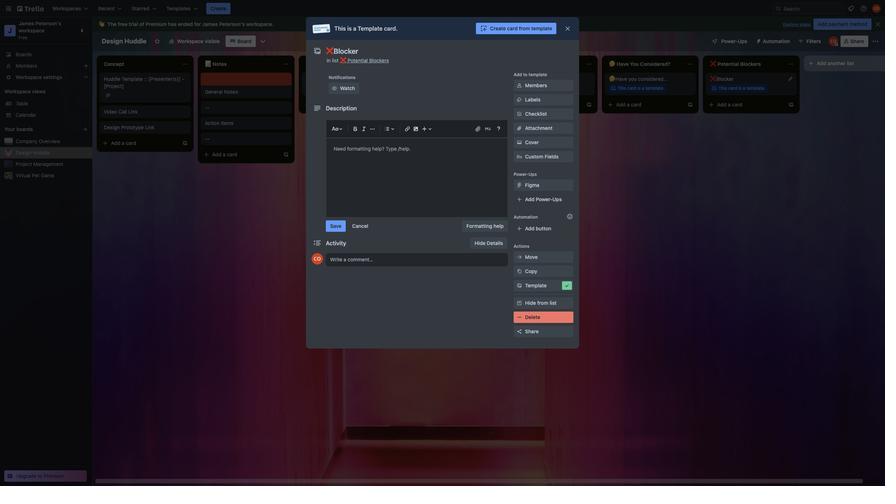 Task type: vqa. For each thing, say whether or not it's contained in the screenshot.
Cover's sm icon
yes



Task type: describe. For each thing, give the bounding box(es) containing it.
plans
[[800, 22, 812, 27]]

upgrade to premium
[[16, 473, 64, 479]]

action items link
[[205, 120, 288, 127]]

power- inside button
[[722, 38, 739, 44]]

Write a comment text field
[[326, 253, 508, 266]]

christina overa (christinaovera) image
[[312, 253, 323, 265]]

workspace for workspace visible
[[177, 38, 204, 44]]

sm image for automation
[[754, 36, 764, 46]]

peterson's inside banner
[[219, 21, 245, 27]]

1 vertical spatial ups
[[529, 172, 537, 177]]

create for create
[[211, 5, 227, 11]]

description
[[326, 105, 357, 111]]

sm image for move
[[516, 254, 523, 261]]

1 vertical spatial share button
[[514, 326, 574, 337]]

search image
[[776, 6, 782, 11]]

james inside james peterson's workspace free
[[19, 20, 34, 26]]

add down 'figma'
[[526, 196, 535, 202]]

james peterson's workspace free
[[19, 20, 62, 40]]

christina overa (christinaovera) image inside primary element
[[873, 4, 882, 13]]

boards
[[16, 126, 33, 132]]

in
[[327, 57, 331, 63]]

banner containing 👋
[[93, 17, 886, 31]]

delete
[[526, 314, 541, 320]]

more formatting image
[[369, 125, 377, 133]]

your
[[4, 126, 15, 132]]

🤔have you considered... link
[[610, 75, 692, 83]]

ups inside button
[[739, 38, 748, 44]]

delete link
[[514, 312, 574, 323]]

sm image for template
[[516, 282, 523, 289]]

you
[[629, 76, 637, 82]]

checklist link
[[514, 108, 574, 120]]

4 template. from the left
[[747, 85, 766, 91]]

1 horizontal spatial power-
[[536, 196, 553, 202]]

add a card button down watch button
[[302, 99, 382, 110]]

1 vertical spatial share
[[526, 328, 539, 334]]

❌
[[340, 57, 347, 63]]

watch button
[[329, 83, 360, 94]]

is for 👍positive
[[335, 85, 338, 91]]

sm image for hide from list
[[516, 299, 523, 307]]

free
[[118, 21, 128, 27]]

open help dialog image
[[495, 125, 503, 133]]

a down items at the top of page
[[223, 151, 226, 157]]

design for the design huddle link
[[16, 150, 32, 156]]

👍positive
[[306, 76, 331, 82]]

add a card down items at the top of page
[[212, 151, 238, 157]]

[what
[[537, 76, 551, 82]]

in list ❌ potential blockers
[[327, 57, 389, 63]]

link image
[[403, 125, 412, 133]]

add a card down you
[[617, 101, 642, 108]]

1 vertical spatial members
[[526, 82, 548, 88]]

add left another
[[817, 60, 827, 66]]

upgrade
[[16, 473, 36, 479]]

❌blocker
[[711, 76, 734, 82]]

4 this card is a template. from the left
[[719, 85, 766, 91]]

a down you
[[627, 101, 630, 108]]

👋 the free trial of premium has ended for james peterson's workspace .
[[98, 21, 274, 27]]

::
[[144, 76, 147, 82]]

help
[[494, 223, 504, 229]]

🙋question [what about...?] link
[[508, 75, 591, 83]]

ended
[[178, 21, 193, 27]]

trial
[[129, 21, 138, 27]]

management
[[33, 161, 63, 167]]

template inside button
[[526, 282, 547, 288]]

open information menu image
[[861, 5, 868, 12]]

james inside banner
[[202, 21, 218, 27]]

editor toolbar toolbar
[[330, 123, 505, 135]]

add a card up checklist
[[516, 101, 541, 108]]

- inside huddle template :: [presenter(s)] - [project]
[[182, 76, 184, 82]]

create button
[[207, 3, 231, 14]]

copy
[[526, 268, 538, 274]]

create for create card from template
[[491, 25, 506, 31]]

add a card button down action items link
[[201, 149, 281, 160]]

add down 🤔have
[[617, 101, 626, 108]]

sm image for figma
[[516, 182, 523, 189]]

a down 🤔have you considered...
[[642, 85, 645, 91]]

view markdown image
[[485, 125, 492, 132]]

🤔have
[[610, 76, 628, 82]]

❌ potential blockers link
[[340, 57, 389, 63]]

considered...
[[639, 76, 668, 82]]

checklist
[[526, 111, 547, 117]]

pet
[[32, 172, 39, 178]]

video call link link
[[104, 108, 187, 115]]

about...?]
[[552, 76, 574, 82]]

🙋question [what about...?]
[[508, 76, 574, 82]]

1 vertical spatial from
[[538, 300, 549, 306]]

sm image for watch
[[331, 85, 338, 92]]

primary element
[[0, 0, 886, 17]]

a down design prototype link
[[122, 140, 125, 146]]

sm image for copy
[[516, 268, 523, 275]]

add left description
[[313, 101, 323, 108]]

huddle template :: [presenter(s)] - [project] link
[[104, 75, 187, 90]]

add left labels
[[516, 101, 525, 108]]

liked...]
[[350, 76, 367, 82]]

method
[[850, 21, 868, 27]]

really
[[336, 76, 349, 82]]

board link
[[226, 36, 256, 47]]

prototype
[[121, 124, 144, 130]]

the
[[108, 21, 117, 27]]

power-ups button
[[708, 36, 752, 47]]

card inside button
[[508, 25, 518, 31]]

0 horizontal spatial huddle
[[33, 150, 49, 156]]

add power-ups link
[[514, 194, 574, 205]]

power-ups inside button
[[722, 38, 748, 44]]

is for 🙋question
[[537, 85, 540, 91]]

🤔have you considered...
[[610, 76, 668, 82]]

peterson's inside james peterson's workspace free
[[35, 20, 61, 26]]

call
[[118, 109, 127, 115]]

save
[[330, 223, 342, 229]]

table link
[[16, 100, 88, 107]]

1 horizontal spatial template
[[358, 25, 383, 32]]

filters
[[807, 38, 822, 44]]

add left button
[[526, 225, 535, 231]]

create card from template button
[[476, 23, 557, 34]]

general notes: link
[[205, 88, 288, 95]]

general
[[205, 89, 223, 95]]

0 horizontal spatial power-
[[514, 172, 529, 177]]

your boards with 4 items element
[[4, 125, 72, 134]]

explore plans button
[[784, 20, 812, 29]]

this card is a template. for you
[[618, 85, 665, 91]]

add board image
[[83, 126, 88, 132]]

hide for hide details
[[475, 240, 486, 246]]

project management link
[[16, 161, 88, 168]]

custom
[[526, 153, 544, 160]]

game
[[41, 172, 54, 178]]

list for hide from list
[[550, 300, 557, 306]]

create from template… image for 🤔have you considered...
[[688, 102, 694, 108]]

star or unstar board image
[[154, 38, 160, 44]]

sm image for members
[[516, 82, 523, 89]]

👋
[[98, 21, 105, 27]]

this for 🤔have
[[618, 85, 627, 91]]

template. for considered...
[[646, 85, 665, 91]]

Board name text field
[[98, 36, 150, 47]]

0 vertical spatial share
[[851, 38, 865, 44]]

button
[[536, 225, 552, 231]]

company
[[16, 138, 37, 144]]

this card is a template. for [i
[[315, 85, 362, 91]]

1 vertical spatial design huddle
[[16, 150, 49, 156]]

lists image
[[383, 125, 392, 133]]

create from template… image for huddle template :: [presenter(s)] - [project]
[[182, 140, 188, 146]]

cover link
[[514, 137, 574, 148]]

a down 🙋question [what about...?]
[[541, 85, 544, 91]]

a down ❌blocker
[[729, 101, 731, 108]]

explore plans
[[784, 22, 812, 27]]

to for premium
[[38, 473, 42, 479]]

workspace visible
[[177, 38, 220, 44]]

Main content area, start typing to enter text. text field
[[334, 145, 501, 153]]

design inside text field
[[102, 37, 123, 45]]

hide from list link
[[514, 297, 574, 309]]

formatting help
[[467, 223, 504, 229]]

this down ❌blocker
[[719, 85, 728, 91]]

details
[[487, 240, 503, 246]]



Task type: locate. For each thing, give the bounding box(es) containing it.
card
[[508, 25, 518, 31], [324, 85, 333, 91], [527, 85, 536, 91], [628, 85, 637, 91], [729, 85, 738, 91], [328, 101, 339, 108], [530, 101, 541, 108], [631, 101, 642, 108], [733, 101, 743, 108], [126, 140, 136, 146], [227, 151, 238, 157]]

show menu image
[[873, 38, 880, 45]]

upgrade to premium link
[[4, 470, 87, 482]]

automation down explore
[[764, 38, 791, 44]]

james up free
[[19, 20, 34, 26]]

👍positive [i really liked...]
[[306, 76, 367, 82]]

list for add another list
[[848, 60, 855, 66]]

sm image inside labels link
[[516, 96, 523, 103]]

design huddle inside text field
[[102, 37, 147, 45]]

hide details link
[[471, 237, 508, 249]]

add power-ups
[[526, 196, 562, 202]]

add down action items
[[212, 151, 222, 157]]

sm image
[[516, 82, 523, 89], [331, 85, 338, 92], [516, 96, 523, 103], [516, 110, 523, 117], [516, 139, 523, 146], [516, 254, 523, 261], [516, 268, 523, 275], [516, 299, 523, 307], [516, 314, 523, 321]]

0 vertical spatial members
[[16, 63, 37, 69]]

j link
[[4, 25, 16, 36]]

template left ::
[[122, 76, 143, 82]]

2 vertical spatial power-
[[536, 196, 553, 202]]

1 -- from the top
[[205, 104, 210, 110]]

hide left the details
[[475, 240, 486, 246]]

3 this card is a template. from the left
[[618, 85, 665, 91]]

workspace visible button
[[164, 36, 224, 47]]

sm image left copy
[[516, 268, 523, 275]]

peterson's up board 'link'
[[219, 21, 245, 27]]

custom fields button
[[514, 153, 574, 160]]

0 vertical spatial from
[[519, 25, 530, 31]]

wave image
[[98, 21, 105, 27]]

1 horizontal spatial list
[[550, 300, 557, 306]]

free
[[19, 35, 27, 40]]

0 horizontal spatial design huddle
[[16, 150, 49, 156]]

to for template
[[524, 72, 528, 77]]

design prototype link link
[[104, 124, 187, 131]]

None text field
[[323, 45, 558, 58]]

payment
[[829, 21, 849, 27]]

project management
[[16, 161, 63, 167]]

a up checklist
[[526, 101, 529, 108]]

share down method at the right top
[[851, 38, 865, 44]]

huddle template :: [presenter(s)] - [project]
[[104, 76, 184, 89]]

1 vertical spatial premium
[[44, 473, 64, 479]]

from inside button
[[519, 25, 530, 31]]

add inside banner
[[819, 21, 828, 27]]

add a card down ❌blocker
[[718, 101, 743, 108]]

members down boards
[[16, 63, 37, 69]]

huddle up project management
[[33, 150, 49, 156]]

-- for 1st -- link from the bottom
[[205, 136, 210, 142]]

1 horizontal spatial design huddle
[[102, 37, 147, 45]]

add a card button down ❌blocker 'link' in the right top of the page
[[706, 99, 786, 110]]

1 horizontal spatial to
[[524, 72, 528, 77]]

share down the delete
[[526, 328, 539, 334]]

your boards
[[4, 126, 33, 132]]

boards link
[[0, 49, 93, 60]]

italic ⌘i image
[[360, 125, 369, 133]]

template left card.
[[358, 25, 383, 32]]

template.
[[343, 85, 362, 91], [545, 85, 564, 91], [646, 85, 665, 91], [747, 85, 766, 91]]

this card is a template. down the 👍positive [i really liked...]
[[315, 85, 362, 91]]

0 horizontal spatial workspace
[[4, 88, 31, 94]]

this
[[335, 25, 346, 32], [315, 85, 323, 91], [517, 85, 526, 91], [618, 85, 627, 91], [719, 85, 728, 91]]

sm image down add to template
[[516, 82, 523, 89]]

[presenter(s)]
[[148, 76, 181, 82]]

1 vertical spatial link
[[145, 124, 155, 130]]

3 template. from the left
[[646, 85, 665, 91]]

0 horizontal spatial christina overa (christinaovera) image
[[829, 36, 839, 46]]

design prototype link
[[104, 124, 155, 130]]

1 horizontal spatial premium
[[146, 21, 167, 27]]

views
[[32, 88, 46, 94]]

sm image left the delete
[[516, 314, 523, 321]]

workspace down 👋 the free trial of premium has ended for james peterson's workspace .
[[177, 38, 204, 44]]

1 vertical spatial huddle
[[104, 76, 120, 82]]

workspace inside banner
[[246, 21, 272, 27]]

2 horizontal spatial list
[[848, 60, 855, 66]]

list right another
[[848, 60, 855, 66]]

1 vertical spatial power-
[[514, 172, 529, 177]]

this for 👍positive
[[315, 85, 323, 91]]

1 vertical spatial create
[[491, 25, 506, 31]]

0 horizontal spatial ups
[[529, 172, 537, 177]]

-
[[182, 76, 184, 82], [205, 104, 207, 110], [207, 104, 210, 110], [205, 136, 207, 142], [207, 136, 210, 142]]

add to template
[[514, 72, 548, 77]]

workspace up table
[[4, 88, 31, 94]]

list inside button
[[848, 60, 855, 66]]

watch
[[340, 85, 355, 91]]

share
[[851, 38, 865, 44], [526, 328, 539, 334]]

add a card button down design prototype link link
[[100, 137, 179, 149]]

0 horizontal spatial members link
[[0, 60, 93, 72]]

0 vertical spatial power-
[[722, 38, 739, 44]]

move link
[[514, 251, 574, 263]]

0 vertical spatial power-ups
[[722, 38, 748, 44]]

1 horizontal spatial create from template… image
[[587, 102, 592, 108]]

workspace up "customize views" icon
[[246, 21, 272, 27]]

1 horizontal spatial members link
[[514, 80, 574, 91]]

a up in list ❌ potential blockers
[[353, 25, 357, 32]]

list right in
[[332, 57, 339, 63]]

attachment
[[526, 125, 553, 131]]

members
[[16, 63, 37, 69], [526, 82, 548, 88]]

2 horizontal spatial power-
[[722, 38, 739, 44]]

0 vertical spatial share button
[[841, 36, 869, 47]]

create card from template
[[491, 25, 553, 31]]

2 horizontal spatial ups
[[739, 38, 748, 44]]

create from template… image
[[789, 102, 795, 108], [182, 140, 188, 146]]

this up ❌
[[335, 25, 346, 32]]

sm image for checklist
[[516, 110, 523, 117]]

automation
[[764, 38, 791, 44], [514, 214, 538, 220]]

add a card button down 🤔have you considered... link
[[605, 99, 685, 110]]

sm image inside cover link
[[516, 139, 523, 146]]

add another list
[[817, 60, 855, 66]]

1 horizontal spatial james
[[202, 21, 218, 27]]

1 horizontal spatial link
[[145, 124, 155, 130]]

1 horizontal spatial workspace
[[177, 38, 204, 44]]

design up project
[[16, 150, 32, 156]]

1 vertical spatial design
[[104, 124, 120, 130]]

calendar link
[[16, 111, 88, 119]]

0 horizontal spatial to
[[38, 473, 42, 479]]

1 horizontal spatial workspace
[[246, 21, 272, 27]]

this for 🙋question
[[517, 85, 526, 91]]

.
[[272, 21, 274, 27]]

0 horizontal spatial create from template… image
[[283, 152, 289, 157]]

2 horizontal spatial template
[[526, 282, 547, 288]]

edit card image
[[788, 76, 794, 82]]

❌blocker link
[[711, 75, 793, 83]]

automation inside automation button
[[764, 38, 791, 44]]

-- link down action items link
[[205, 135, 288, 142]]

this card is a template.
[[315, 85, 362, 91], [517, 85, 564, 91], [618, 85, 665, 91], [719, 85, 766, 91]]

create from template… image for 🙋question [what about...?]
[[587, 102, 592, 108]]

move
[[526, 254, 538, 260]]

automation button
[[754, 36, 795, 47]]

0 horizontal spatial from
[[519, 25, 530, 31]]

sm image left labels
[[516, 96, 523, 103]]

design down the at left top
[[102, 37, 123, 45]]

j
[[8, 26, 12, 35]]

1 horizontal spatial ups
[[553, 196, 562, 202]]

sm image left hide from list
[[516, 299, 523, 307]]

company overview link
[[16, 138, 88, 145]]

is down the 👍positive [i really liked...]
[[335, 85, 338, 91]]

1 horizontal spatial peterson's
[[219, 21, 245, 27]]

1 horizontal spatial create from template… image
[[789, 102, 795, 108]]

figma
[[526, 182, 540, 188]]

-- up the action at top left
[[205, 104, 210, 110]]

add left payment
[[819, 21, 828, 27]]

a down 👍positive
[[324, 101, 327, 108]]

this down 👍positive
[[315, 85, 323, 91]]

1 vertical spatial create from template… image
[[182, 140, 188, 146]]

share button down 'delete' link
[[514, 326, 574, 337]]

0 horizontal spatial power-ups
[[514, 172, 537, 177]]

is down ❌blocker 'link' in the right top of the page
[[739, 85, 742, 91]]

sm image for cover
[[516, 139, 523, 146]]

to left [what
[[524, 72, 528, 77]]

template
[[358, 25, 383, 32], [122, 76, 143, 82], [526, 282, 547, 288]]

2 vertical spatial design
[[16, 150, 32, 156]]

add a card down design prototype link
[[111, 140, 136, 146]]

1 vertical spatial workspace
[[4, 88, 31, 94]]

peterson's up boards link at the top left of page
[[35, 20, 61, 26]]

0 horizontal spatial automation
[[514, 214, 538, 220]]

sm image for delete
[[516, 314, 523, 321]]

hide from list
[[526, 300, 557, 306]]

hide details
[[475, 240, 503, 246]]

0 vertical spatial --
[[205, 104, 210, 110]]

share button down method at the right top
[[841, 36, 869, 47]]

link for video call link
[[128, 109, 138, 115]]

add
[[819, 21, 828, 27], [817, 60, 827, 66], [514, 72, 523, 77], [313, 101, 323, 108], [516, 101, 525, 108], [617, 101, 626, 108], [718, 101, 727, 108], [111, 140, 121, 146], [212, 151, 222, 157], [526, 196, 535, 202], [526, 225, 535, 231]]

2 vertical spatial ups
[[553, 196, 562, 202]]

0 horizontal spatial premium
[[44, 473, 64, 479]]

action items
[[205, 120, 234, 126]]

table
[[16, 100, 28, 106]]

template. for really
[[343, 85, 362, 91]]

2 horizontal spatial huddle
[[125, 37, 147, 45]]

[i
[[332, 76, 335, 82]]

1 vertical spatial members link
[[514, 80, 574, 91]]

workspace inside james peterson's workspace free
[[19, 27, 45, 33]]

1 vertical spatial workspace
[[19, 27, 45, 33]]

2 this card is a template. from the left
[[517, 85, 564, 91]]

christina overa (christinaovera) image down payment
[[829, 36, 839, 46]]

workspace views
[[4, 88, 46, 94]]

0 horizontal spatial share
[[526, 328, 539, 334]]

add a card down watch button
[[313, 101, 339, 108]]

this card is a template. down 🙋question [what about...?]
[[517, 85, 564, 91]]

overview
[[39, 138, 60, 144]]

formatting help link
[[463, 220, 508, 232]]

this card is a template. for [what
[[517, 85, 564, 91]]

-- down the action at top left
[[205, 136, 210, 142]]

virtual
[[16, 172, 31, 178]]

huddle inside text field
[[125, 37, 147, 45]]

0 horizontal spatial hide
[[475, 240, 486, 246]]

add down ❌blocker
[[718, 101, 727, 108]]

create inside the create card from template button
[[491, 25, 506, 31]]

sm image for labels
[[516, 96, 523, 103]]

2 template. from the left
[[545, 85, 564, 91]]

sm image inside 'delete' link
[[516, 314, 523, 321]]

template inside huddle template :: [presenter(s)] - [project]
[[122, 76, 143, 82]]

1 vertical spatial --
[[205, 136, 210, 142]]

add a card
[[313, 101, 339, 108], [516, 101, 541, 108], [617, 101, 642, 108], [718, 101, 743, 108], [111, 140, 136, 146], [212, 151, 238, 157]]

1 horizontal spatial from
[[538, 300, 549, 306]]

christina overa (christinaovera) image right the open information menu image
[[873, 4, 882, 13]]

1 horizontal spatial hide
[[526, 300, 536, 306]]

automation up add button
[[514, 214, 538, 220]]

2 -- link from the top
[[205, 135, 288, 142]]

visible
[[205, 38, 220, 44]]

0 vertical spatial hide
[[475, 240, 486, 246]]

image image
[[412, 125, 420, 133]]

a down ❌blocker 'link' in the right top of the page
[[744, 85, 746, 91]]

template
[[532, 25, 553, 31], [529, 72, 548, 77]]

huddle up [project] on the top
[[104, 76, 120, 82]]

add a card button up checklist
[[504, 99, 584, 110]]

1 -- link from the top
[[205, 104, 288, 111]]

template. down 👍positive [i really liked...] "link" in the top of the page
[[343, 85, 362, 91]]

0 horizontal spatial list
[[332, 57, 339, 63]]

1 horizontal spatial huddle
[[104, 76, 120, 82]]

is up in list ❌ potential blockers
[[348, 25, 352, 32]]

power-
[[722, 38, 739, 44], [514, 172, 529, 177], [536, 196, 553, 202]]

copy link
[[514, 266, 574, 277]]

add payment method button
[[814, 19, 872, 30]]

labels
[[526, 96, 541, 103]]

create from template… image for ❌blocker
[[789, 102, 795, 108]]

of
[[139, 21, 144, 27]]

attach and insert link image
[[475, 125, 482, 132]]

custom fields
[[526, 153, 559, 160]]

ups left automation button
[[739, 38, 748, 44]]

video
[[104, 109, 117, 115]]

cancel button
[[348, 220, 373, 232]]

1 horizontal spatial power-ups
[[722, 38, 748, 44]]

template. down 🙋question [what about...?] link
[[545, 85, 564, 91]]

add left [what
[[514, 72, 523, 77]]

-- for 1st -- link
[[205, 104, 210, 110]]

project
[[16, 161, 32, 167]]

create from template… image
[[587, 102, 592, 108], [688, 102, 694, 108], [283, 152, 289, 157]]

board
[[238, 38, 252, 44]]

is for 🤔have
[[638, 85, 641, 91]]

huddle inside huddle template :: [presenter(s)] - [project]
[[104, 76, 120, 82]]

0 horizontal spatial james
[[19, 20, 34, 26]]

link down video call link link
[[145, 124, 155, 130]]

0 vertical spatial design huddle
[[102, 37, 147, 45]]

0 vertical spatial to
[[524, 72, 528, 77]]

to right upgrade
[[38, 473, 42, 479]]

boards
[[16, 51, 32, 57]]

0 vertical spatial create from template… image
[[789, 102, 795, 108]]

design for design prototype link link
[[104, 124, 120, 130]]

premium inside upgrade to premium link
[[44, 473, 64, 479]]

james right for
[[202, 21, 218, 27]]

banner
[[93, 17, 886, 31]]

0 horizontal spatial create from template… image
[[182, 140, 188, 146]]

0 vertical spatial -- link
[[205, 104, 288, 111]]

1 horizontal spatial create
[[491, 25, 506, 31]]

workspace inside workspace visible button
[[177, 38, 204, 44]]

james
[[19, 20, 34, 26], [202, 21, 218, 27]]

huddle down trial
[[125, 37, 147, 45]]

hide up the delete
[[526, 300, 536, 306]]

0 vertical spatial template
[[532, 25, 553, 31]]

sm image inside move link
[[516, 254, 523, 261]]

1 vertical spatial to
[[38, 473, 42, 479]]

activity
[[326, 240, 347, 246]]

members link down boards
[[0, 60, 93, 72]]

ups up add button button
[[553, 196, 562, 202]]

workspace
[[177, 38, 204, 44], [4, 88, 31, 94]]

0 horizontal spatial workspace
[[19, 27, 45, 33]]

customize views image
[[259, 38, 267, 45]]

design down video
[[104, 124, 120, 130]]

1 vertical spatial hide
[[526, 300, 536, 306]]

0 vertical spatial workspace
[[246, 21, 272, 27]]

-- link up action items link
[[205, 104, 288, 111]]

huddle
[[125, 37, 147, 45], [104, 76, 120, 82], [33, 150, 49, 156]]

sm image down 'actions' in the bottom of the page
[[516, 254, 523, 261]]

0 horizontal spatial members
[[16, 63, 37, 69]]

premium right of
[[146, 21, 167, 27]]

1 template. from the left
[[343, 85, 362, 91]]

1 horizontal spatial share button
[[841, 36, 869, 47]]

design huddle down 'free'
[[102, 37, 147, 45]]

this is a template card.
[[335, 25, 398, 32]]

0 vertical spatial christina overa (christinaovera) image
[[873, 4, 882, 13]]

workspace for workspace views
[[4, 88, 31, 94]]

template down copy
[[526, 282, 547, 288]]

link right call
[[128, 109, 138, 115]]

sm image
[[754, 36, 764, 46], [516, 182, 523, 189], [516, 282, 523, 289], [564, 282, 571, 289]]

hide for hide from list
[[526, 300, 536, 306]]

1 vertical spatial template
[[122, 76, 143, 82]]

general notes:
[[205, 89, 239, 95]]

sm image inside watch button
[[331, 85, 338, 92]]

0 vertical spatial create
[[211, 5, 227, 11]]

sm image left cover
[[516, 139, 523, 146]]

1 vertical spatial christina overa (christinaovera) image
[[829, 36, 839, 46]]

1 vertical spatial -- link
[[205, 135, 288, 142]]

video call link
[[104, 109, 138, 115]]

this card is a template. down ❌blocker 'link' in the right top of the page
[[719, 85, 766, 91]]

2 vertical spatial template
[[526, 282, 547, 288]]

1 vertical spatial template
[[529, 72, 548, 77]]

is down 🤔have you considered...
[[638, 85, 641, 91]]

add down design prototype link
[[111, 140, 121, 146]]

template. down ❌blocker 'link' in the right top of the page
[[747, 85, 766, 91]]

2 horizontal spatial create from template… image
[[688, 102, 694, 108]]

0 vertical spatial members link
[[0, 60, 93, 72]]

1 vertical spatial automation
[[514, 214, 538, 220]]

1 this card is a template. from the left
[[315, 85, 362, 91]]

company overview
[[16, 138, 60, 144]]

sm image inside checklist link
[[516, 110, 523, 117]]

save button
[[326, 220, 346, 232]]

Search field
[[782, 3, 844, 14]]

link for design prototype link
[[145, 124, 155, 130]]

1 vertical spatial power-ups
[[514, 172, 537, 177]]

0 vertical spatial ups
[[739, 38, 748, 44]]

workspace up free
[[19, 27, 45, 33]]

1 horizontal spatial share
[[851, 38, 865, 44]]

2 -- from the top
[[205, 136, 210, 142]]

🙋question
[[508, 76, 536, 82]]

sm image inside 'hide from list' link
[[516, 299, 523, 307]]

template inside the create card from template button
[[532, 25, 553, 31]]

this down 🙋question
[[517, 85, 526, 91]]

0 horizontal spatial share button
[[514, 326, 574, 337]]

0 notifications image
[[847, 4, 856, 13]]

sm image down [i
[[331, 85, 338, 92]]

design huddle down company overview
[[16, 150, 49, 156]]

2 vertical spatial huddle
[[33, 150, 49, 156]]

👍positive [i really liked...] link
[[306, 75, 389, 83]]

sm image inside automation button
[[754, 36, 764, 46]]

a down really
[[339, 85, 341, 91]]

sm image left checklist
[[516, 110, 523, 117]]

0 vertical spatial automation
[[764, 38, 791, 44]]

christina overa (christinaovera) image
[[873, 4, 882, 13], [829, 36, 839, 46]]

premium inside banner
[[146, 21, 167, 27]]

0 vertical spatial premium
[[146, 21, 167, 27]]

create inside button
[[211, 5, 227, 11]]

calendar
[[16, 112, 36, 118]]

virtual pet game
[[16, 172, 54, 178]]

template. down considered...
[[646, 85, 665, 91]]

text styles image
[[331, 125, 340, 133]]

this down 🤔have
[[618, 85, 627, 91]]

this card is a template. down 🤔have you considered...
[[618, 85, 665, 91]]

is down 🙋question [what about...?]
[[537, 85, 540, 91]]

blockers
[[370, 57, 389, 63]]

0 vertical spatial huddle
[[125, 37, 147, 45]]

sm image inside copy link
[[516, 268, 523, 275]]

0 horizontal spatial link
[[128, 109, 138, 115]]

bold ⌘b image
[[351, 125, 360, 133]]

template. for about...?]
[[545, 85, 564, 91]]



